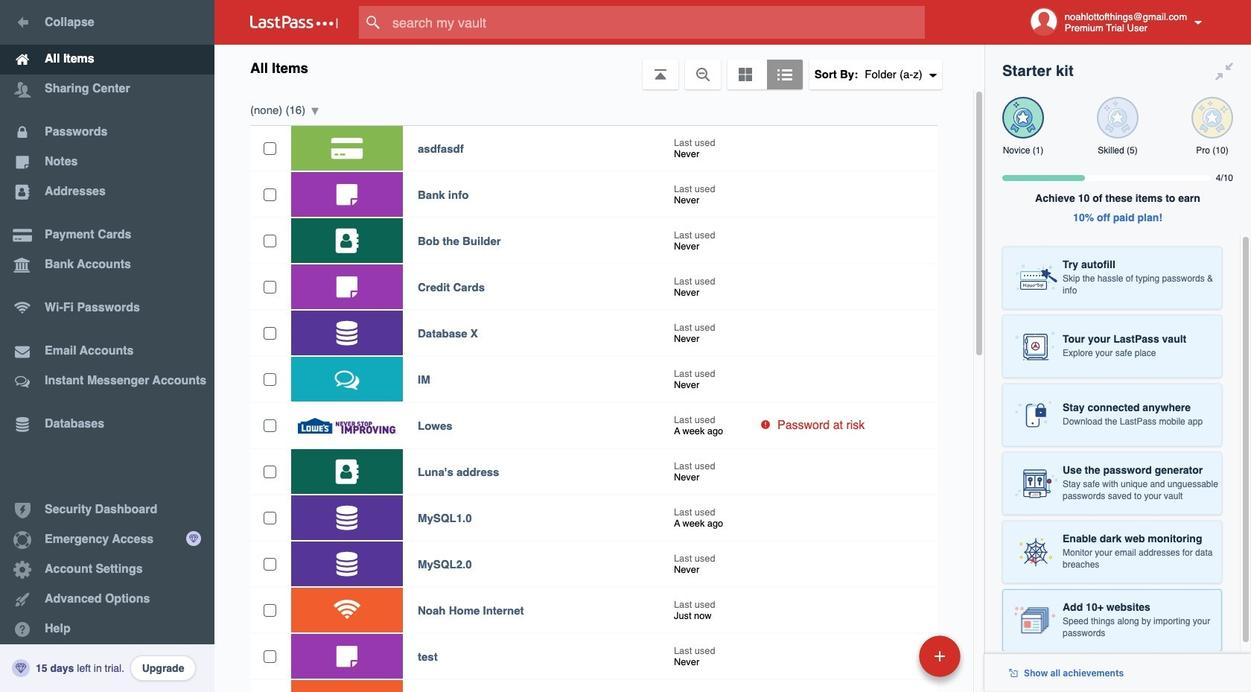 Task type: locate. For each thing, give the bounding box(es) containing it.
vault options navigation
[[215, 45, 985, 89]]

search my vault text field
[[359, 6, 954, 39]]



Task type: describe. For each thing, give the bounding box(es) containing it.
lastpass image
[[250, 16, 338, 29]]

new item navigation
[[817, 631, 970, 692]]

Search search field
[[359, 6, 954, 39]]

new item element
[[817, 635, 966, 677]]

main navigation navigation
[[0, 0, 215, 692]]



